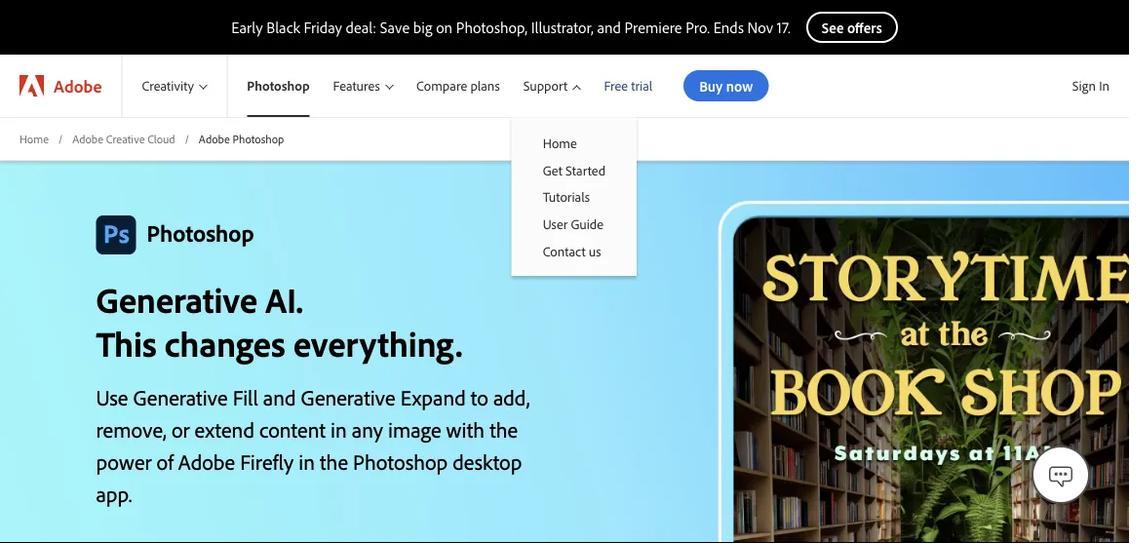 Task type: describe. For each thing, give the bounding box(es) containing it.
creative
[[106, 131, 145, 146]]

contact us link
[[512, 237, 637, 264]]

1 horizontal spatial in
[[331, 416, 347, 443]]

ends
[[714, 18, 744, 37]]

photoshop inside use generative fill and generative expand to add, remove, or extend content in any image with the power of adobe firefly in the photoshop desktop app.
[[353, 448, 448, 475]]

free
[[604, 77, 628, 94]]

everything.
[[293, 321, 463, 365]]

support
[[523, 77, 568, 94]]

photoshop link
[[228, 55, 321, 117]]

pro.
[[686, 18, 710, 37]]

app.
[[96, 480, 132, 507]]

sign
[[1072, 77, 1096, 94]]

0 horizontal spatial in
[[299, 448, 315, 475]]

ai.
[[266, 277, 303, 322]]

us
[[589, 242, 601, 259]]

content
[[259, 416, 326, 443]]

user guide
[[543, 215, 604, 232]]

big
[[413, 18, 432, 37]]

cloud
[[148, 131, 175, 146]]

with
[[446, 416, 485, 443]]

of
[[157, 448, 173, 475]]

creativity
[[142, 77, 194, 94]]

plans
[[470, 77, 500, 94]]

desktop
[[453, 448, 522, 475]]

adobe creative cloud
[[72, 131, 175, 146]]

adobe for adobe creative cloud
[[72, 131, 103, 146]]

adobe photoshop
[[199, 131, 284, 146]]

home link for adobe creative cloud link
[[20, 131, 49, 147]]

use generative fill and generative expand to add, remove, or extend content in any image with the power of adobe firefly in the photoshop desktop app.
[[96, 384, 530, 507]]

user guide link
[[512, 210, 637, 237]]

17.
[[777, 18, 791, 37]]

features button
[[321, 55, 405, 117]]

image
[[388, 416, 441, 443]]

early
[[231, 18, 263, 37]]

0 vertical spatial the
[[490, 416, 518, 443]]

friday
[[304, 18, 342, 37]]

group containing home
[[512, 117, 637, 276]]

contact us
[[543, 242, 601, 259]]

black
[[267, 18, 300, 37]]

tutorials link
[[512, 184, 637, 210]]

deal:
[[346, 18, 376, 37]]

trial
[[631, 77, 653, 94]]

adobe for adobe
[[54, 75, 102, 97]]

free trial link
[[592, 55, 664, 117]]

guide
[[571, 215, 604, 232]]

fill
[[233, 384, 258, 411]]

0 horizontal spatial home
[[20, 131, 49, 146]]

use
[[96, 384, 128, 411]]

photoshop,
[[456, 18, 528, 37]]

0 vertical spatial and
[[597, 18, 621, 37]]



Task type: vqa. For each thing, say whether or not it's contained in the screenshot.
Us at the right top
yes



Task type: locate. For each thing, give the bounding box(es) containing it.
get started
[[543, 161, 606, 179]]

features
[[333, 77, 380, 94]]

and right fill
[[263, 384, 296, 411]]

on
[[436, 18, 453, 37]]

home
[[20, 131, 49, 146], [543, 135, 577, 152]]

adobe up adobe creative cloud
[[54, 75, 102, 97]]

the down content
[[320, 448, 348, 475]]

creativity button
[[122, 55, 227, 117]]

expand
[[401, 384, 466, 411]]

home link for get started link
[[512, 130, 637, 157]]

sign in
[[1072, 77, 1110, 94]]

this
[[96, 321, 157, 365]]

generative
[[96, 277, 258, 322], [133, 384, 228, 411], [301, 384, 396, 411]]

home link up get started
[[512, 130, 637, 157]]

in left any
[[331, 416, 347, 443]]

add,
[[493, 384, 530, 411]]

generative inside generative ai. this changes everything.
[[96, 277, 258, 322]]

adobe for adobe photoshop
[[199, 131, 230, 146]]

adobe down extend
[[178, 448, 235, 475]]

power
[[96, 448, 152, 475]]

and
[[597, 18, 621, 37], [263, 384, 296, 411]]

the down the add,
[[490, 416, 518, 443]]

adobe
[[54, 75, 102, 97], [72, 131, 103, 146], [199, 131, 230, 146], [178, 448, 235, 475]]

sign in button
[[1069, 69, 1114, 102]]

home link
[[512, 130, 637, 157], [20, 131, 49, 147]]

illustrator,
[[531, 18, 594, 37]]

generative ai. this changes everything.
[[96, 277, 463, 365]]

photoshop
[[247, 77, 310, 94], [233, 131, 284, 146], [147, 218, 254, 247], [353, 448, 448, 475]]

adobe link
[[0, 55, 121, 117]]

adobe right cloud
[[199, 131, 230, 146]]

home up the get
[[543, 135, 577, 152]]

and inside use generative fill and generative expand to add, remove, or extend content in any image with the power of adobe firefly in the photoshop desktop app.
[[263, 384, 296, 411]]

extend
[[195, 416, 254, 443]]

tutorials
[[543, 188, 590, 205]]

nov
[[748, 18, 773, 37]]

remove,
[[96, 416, 167, 443]]

firefly
[[240, 448, 294, 475]]

1 horizontal spatial home
[[543, 135, 577, 152]]

group
[[512, 117, 637, 276]]

adobe inside use generative fill and generative expand to add, remove, or extend content in any image with the power of adobe firefly in the photoshop desktop app.
[[178, 448, 235, 475]]

changes
[[165, 321, 285, 365]]

1 vertical spatial in
[[299, 448, 315, 475]]

free trial
[[604, 77, 653, 94]]

started
[[566, 161, 606, 179]]

0 horizontal spatial and
[[263, 384, 296, 411]]

compare plans link
[[405, 55, 512, 117]]

user
[[543, 215, 568, 232]]

get started link
[[512, 157, 637, 184]]

and left premiere
[[597, 18, 621, 37]]

0 horizontal spatial the
[[320, 448, 348, 475]]

premiere
[[625, 18, 682, 37]]

save
[[380, 18, 410, 37]]

1 vertical spatial and
[[263, 384, 296, 411]]

contact
[[543, 242, 586, 259]]

home down "adobe" link
[[20, 131, 49, 146]]

support button
[[512, 55, 592, 117]]

0 vertical spatial in
[[331, 416, 347, 443]]

0 horizontal spatial home link
[[20, 131, 49, 147]]

get
[[543, 161, 563, 179]]

1 horizontal spatial and
[[597, 18, 621, 37]]

in
[[331, 416, 347, 443], [299, 448, 315, 475]]

in
[[1099, 77, 1110, 94]]

or
[[172, 416, 190, 443]]

home link down "adobe" link
[[20, 131, 49, 147]]

the
[[490, 416, 518, 443], [320, 448, 348, 475]]

compare plans
[[416, 77, 500, 94]]

1 horizontal spatial home link
[[512, 130, 637, 157]]

1 horizontal spatial the
[[490, 416, 518, 443]]

1 vertical spatial the
[[320, 448, 348, 475]]

compare
[[416, 77, 467, 94]]

in down content
[[299, 448, 315, 475]]

adobe left creative
[[72, 131, 103, 146]]

adobe creative cloud link
[[72, 131, 175, 147]]

any
[[352, 416, 383, 443]]

to
[[471, 384, 488, 411]]

early black friday deal: save big on photoshop, illustrator, and premiere pro. ends nov 17.
[[231, 18, 791, 37]]



